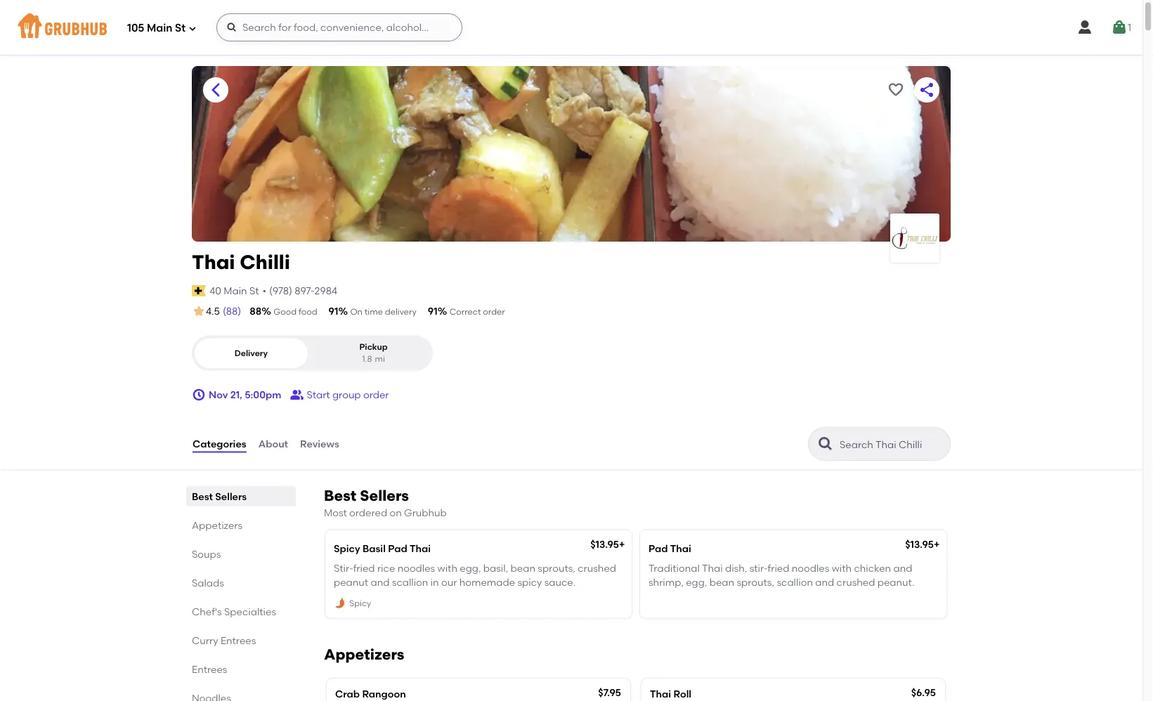 Task type: describe. For each thing, give the bounding box(es) containing it.
2 $13.95 + from the left
[[906, 538, 940, 550]]

st for 105 main st
[[175, 22, 186, 35]]

chef's
[[192, 606, 222, 618]]

about button
[[258, 419, 289, 470]]

on
[[350, 307, 363, 317]]

1
[[1128, 21, 1132, 33]]

salads tab
[[192, 576, 290, 591]]

rangoon
[[362, 688, 406, 700]]

21,
[[230, 389, 242, 401]]

categories
[[193, 438, 247, 450]]

curry entrees tab
[[192, 633, 290, 648]]

thai left roll
[[650, 688, 671, 700]]

40 main st button
[[209, 283, 260, 299]]

start group order
[[307, 389, 389, 401]]

subscription pass image
[[192, 285, 206, 297]]

2 horizontal spatial and
[[894, 563, 913, 574]]

main navigation navigation
[[0, 0, 1143, 55]]

people icon image
[[290, 388, 304, 402]]

best sellers
[[192, 491, 247, 503]]

soups
[[192, 548, 221, 560]]

sellers for best sellers most ordered on grubhub
[[360, 487, 409, 505]]

stir-
[[750, 563, 768, 574]]

start group order button
[[290, 382, 389, 408]]

group
[[333, 389, 361, 401]]

with inside traditional thai dish, stir-fried noodles with chicken and shrimp, egg, bean sprouts, scallion and crushed peanut.
[[832, 563, 852, 574]]

sauce.
[[545, 577, 576, 589]]

Search for food, convenience, alcohol... search field
[[217, 13, 463, 41]]

•
[[263, 285, 267, 297]]

best sellers most ordered on grubhub
[[324, 487, 447, 519]]

pad thai
[[649, 543, 692, 555]]

time
[[365, 307, 383, 317]]

chilli
[[240, 251, 290, 274]]

svg image inside nov 21, 5:00pm "button"
[[192, 388, 206, 402]]

$7.95
[[598, 687, 621, 699]]

2984
[[315, 285, 337, 297]]

option group containing pickup
[[192, 336, 433, 371]]

entrees inside tab
[[192, 664, 227, 676]]

(978) 897-2984 button
[[269, 284, 337, 298]]

dish,
[[725, 563, 748, 574]]

on
[[390, 507, 402, 519]]

spicy for spicy basil pad thai
[[334, 543, 360, 555]]

chef's specialties tab
[[192, 605, 290, 619]]

91 for correct order
[[428, 305, 438, 317]]

main for 40
[[224, 285, 247, 297]]

0 horizontal spatial svg image
[[188, 24, 197, 33]]

1 horizontal spatial svg image
[[226, 22, 238, 33]]

our
[[441, 577, 457, 589]]

2 + from the left
[[934, 538, 940, 550]]

soups tab
[[192, 547, 290, 562]]

crab rangoon
[[335, 688, 406, 700]]

40 main st
[[210, 285, 259, 297]]

nov 21, 5:00pm
[[209, 389, 281, 401]]

4.5
[[206, 306, 220, 317]]

spicy image
[[334, 597, 347, 610]]

order inside button
[[363, 389, 389, 401]]

sellers for best sellers
[[215, 491, 247, 503]]

(978)
[[269, 285, 292, 297]]

curry
[[192, 635, 218, 647]]

reviews button
[[300, 419, 340, 470]]

salads
[[192, 577, 224, 589]]

scallion inside traditional thai dish, stir-fried noodles with chicken and shrimp, egg, bean sprouts, scallion and crushed peanut.
[[777, 577, 813, 589]]

1.8
[[362, 354, 372, 364]]

fried inside traditional thai dish, stir-fried noodles with chicken and shrimp, egg, bean sprouts, scallion and crushed peanut.
[[768, 563, 790, 574]]

88
[[250, 305, 262, 317]]

best sellers tab
[[192, 489, 290, 504]]

peanut
[[334, 577, 368, 589]]

sprouts, inside stir-fried rice noodles with egg, basil, bean sprouts, crushed peanut and scallion in our homemade spicy sauce.
[[538, 563, 576, 574]]

food
[[299, 307, 317, 317]]

noodles inside traditional thai dish, stir-fried noodles with chicken and shrimp, egg, bean sprouts, scallion and crushed peanut.
[[792, 563, 830, 574]]

stir-fried rice noodles with egg, basil, bean sprouts, crushed peanut and scallion in our homemade spicy sauce.
[[334, 563, 617, 589]]

thai inside traditional thai dish, stir-fried noodles with chicken and shrimp, egg, bean sprouts, scallion and crushed peanut.
[[702, 563, 723, 574]]

crushed inside stir-fried rice noodles with egg, basil, bean sprouts, crushed peanut and scallion in our homemade spicy sauce.
[[578, 563, 617, 574]]

entrees tab
[[192, 662, 290, 677]]

svg image inside main navigation navigation
[[1077, 19, 1094, 36]]

thai chilli
[[192, 251, 290, 274]]

reviews
[[300, 438, 339, 450]]

egg, inside traditional thai dish, stir-fried noodles with chicken and shrimp, egg, bean sprouts, scallion and crushed peanut.
[[686, 577, 707, 589]]

1 horizontal spatial and
[[816, 577, 835, 589]]

appetizers inside tab
[[192, 520, 243, 532]]

good food
[[274, 307, 317, 317]]

2 pad from the left
[[649, 543, 668, 555]]

897-
[[295, 285, 315, 297]]

start
[[307, 389, 330, 401]]

good
[[274, 307, 297, 317]]

nov
[[209, 389, 228, 401]]

and inside stir-fried rice noodles with egg, basil, bean sprouts, crushed peanut and scallion in our homemade spicy sauce.
[[371, 577, 390, 589]]

roll
[[674, 688, 692, 700]]

st for 40 main st
[[250, 285, 259, 297]]



Task type: vqa. For each thing, say whether or not it's contained in the screenshot.
the Filters
no



Task type: locate. For each thing, give the bounding box(es) containing it.
0 vertical spatial entrees
[[221, 635, 256, 647]]

correct
[[450, 307, 481, 317]]

0 horizontal spatial sprouts,
[[538, 563, 576, 574]]

entrees down curry at the bottom left of page
[[192, 664, 227, 676]]

pad
[[388, 543, 408, 555], [649, 543, 668, 555]]

shrimp,
[[649, 577, 684, 589]]

2 $13.95 from the left
[[906, 538, 934, 550]]

st inside main navigation navigation
[[175, 22, 186, 35]]

spicy for spicy
[[349, 598, 371, 608]]

best up most at left
[[324, 487, 357, 505]]

egg,
[[460, 563, 481, 574], [686, 577, 707, 589]]

fried right dish,
[[768, 563, 790, 574]]

categories button
[[192, 419, 247, 470]]

bean
[[511, 563, 536, 574], [710, 577, 735, 589]]

1 horizontal spatial crushed
[[837, 577, 876, 589]]

0 horizontal spatial best
[[192, 491, 213, 503]]

best inside tab
[[192, 491, 213, 503]]

0 horizontal spatial with
[[438, 563, 458, 574]]

main right '105'
[[147, 22, 173, 35]]

0 vertical spatial order
[[483, 307, 505, 317]]

option group
[[192, 336, 433, 371]]

Search Thai Chilli search field
[[839, 438, 946, 451]]

$6.95
[[912, 687, 936, 699]]

pad up rice
[[388, 543, 408, 555]]

appetizers up crab rangoon
[[324, 646, 405, 664]]

on time delivery
[[350, 307, 417, 317]]

$13.95 +
[[591, 538, 625, 550], [906, 538, 940, 550]]

egg, inside stir-fried rice noodles with egg, basil, bean sprouts, crushed peanut and scallion in our homemade spicy sauce.
[[460, 563, 481, 574]]

0 horizontal spatial fried
[[353, 563, 375, 574]]

1 vertical spatial egg,
[[686, 577, 707, 589]]

chicken
[[854, 563, 891, 574]]

chef's specialties
[[192, 606, 276, 618]]

sellers
[[360, 487, 409, 505], [215, 491, 247, 503]]

crushed
[[578, 563, 617, 574], [837, 577, 876, 589]]

1 horizontal spatial fried
[[768, 563, 790, 574]]

0 horizontal spatial $13.95 +
[[591, 538, 625, 550]]

40
[[210, 285, 221, 297]]

thai
[[192, 251, 235, 274], [410, 543, 431, 555], [670, 543, 692, 555], [702, 563, 723, 574], [650, 688, 671, 700]]

spicy
[[334, 543, 360, 555], [349, 598, 371, 608]]

• (978) 897-2984
[[263, 285, 337, 297]]

0 horizontal spatial $13.95
[[591, 538, 619, 550]]

pickup 1.8 mi
[[360, 342, 388, 364]]

+
[[619, 538, 625, 550], [934, 538, 940, 550]]

1 horizontal spatial order
[[483, 307, 505, 317]]

spicy right spicy image
[[349, 598, 371, 608]]

order
[[483, 307, 505, 317], [363, 389, 389, 401]]

scallion
[[392, 577, 428, 589], [777, 577, 813, 589]]

st right '105'
[[175, 22, 186, 35]]

st inside button
[[250, 285, 259, 297]]

main
[[147, 22, 173, 35], [224, 285, 247, 297]]

2 fried from the left
[[768, 563, 790, 574]]

0 vertical spatial spicy
[[334, 543, 360, 555]]

1 with from the left
[[438, 563, 458, 574]]

1 vertical spatial order
[[363, 389, 389, 401]]

fried inside stir-fried rice noodles with egg, basil, bean sprouts, crushed peanut and scallion in our homemade spicy sauce.
[[353, 563, 375, 574]]

sprouts, up sauce.
[[538, 563, 576, 574]]

thai chilli logo image
[[891, 227, 940, 249]]

scallion inside stir-fried rice noodles with egg, basil, bean sprouts, crushed peanut and scallion in our homemade spicy sauce.
[[392, 577, 428, 589]]

caret left icon image
[[207, 82, 224, 98]]

best inside the best sellers most ordered on grubhub
[[324, 487, 357, 505]]

0 horizontal spatial st
[[175, 22, 186, 35]]

pad up traditional
[[649, 543, 668, 555]]

1 pad from the left
[[388, 543, 408, 555]]

91 for on time delivery
[[329, 305, 338, 317]]

1 horizontal spatial 91
[[428, 305, 438, 317]]

best
[[324, 487, 357, 505], [192, 491, 213, 503]]

pickup
[[360, 342, 388, 352]]

91 right delivery
[[428, 305, 438, 317]]

1 vertical spatial sprouts,
[[737, 577, 775, 589]]

basil
[[363, 543, 386, 555]]

0 vertical spatial egg,
[[460, 563, 481, 574]]

spicy up stir-
[[334, 543, 360, 555]]

noodles right stir-
[[792, 563, 830, 574]]

with left "chicken"
[[832, 563, 852, 574]]

basil,
[[484, 563, 508, 574]]

$13.95 + up peanut.
[[906, 538, 940, 550]]

svg image left 1 button
[[1077, 19, 1094, 36]]

1 $13.95 from the left
[[591, 538, 619, 550]]

crab
[[335, 688, 360, 700]]

svg image
[[1077, 19, 1094, 36], [192, 388, 206, 402]]

curry entrees
[[192, 635, 256, 647]]

best for best sellers most ordered on grubhub
[[324, 487, 357, 505]]

bean up spicy
[[511, 563, 536, 574]]

$13.95 + left pad thai
[[591, 538, 625, 550]]

stir-
[[334, 563, 353, 574]]

and
[[894, 563, 913, 574], [371, 577, 390, 589], [816, 577, 835, 589]]

thai left dish,
[[702, 563, 723, 574]]

order right "correct"
[[483, 307, 505, 317]]

share icon image
[[919, 82, 936, 98]]

mi
[[375, 354, 385, 364]]

main for 105
[[147, 22, 173, 35]]

0 horizontal spatial noodles
[[398, 563, 435, 574]]

0 horizontal spatial bean
[[511, 563, 536, 574]]

appetizers down best sellers
[[192, 520, 243, 532]]

noodles up in
[[398, 563, 435, 574]]

0 horizontal spatial 91
[[329, 305, 338, 317]]

spicy
[[518, 577, 542, 589]]

0 horizontal spatial appetizers
[[192, 520, 243, 532]]

star icon image
[[192, 304, 206, 319]]

0 vertical spatial appetizers
[[192, 520, 243, 532]]

rice
[[377, 563, 395, 574]]

0 horizontal spatial scallion
[[392, 577, 428, 589]]

1 horizontal spatial svg image
[[1077, 19, 1094, 36]]

1 horizontal spatial bean
[[710, 577, 735, 589]]

peanut.
[[878, 577, 915, 589]]

nov 21, 5:00pm button
[[192, 382, 281, 408]]

with up our at left
[[438, 563, 458, 574]]

best for best sellers
[[192, 491, 213, 503]]

grubhub
[[404, 507, 447, 519]]

ordered
[[349, 507, 387, 519]]

svg image
[[1111, 19, 1128, 36], [226, 22, 238, 33], [188, 24, 197, 33]]

crushed inside traditional thai dish, stir-fried noodles with chicken and shrimp, egg, bean sprouts, scallion and crushed peanut.
[[837, 577, 876, 589]]

sprouts,
[[538, 563, 576, 574], [737, 577, 775, 589]]

delivery
[[385, 307, 417, 317]]

1 vertical spatial crushed
[[837, 577, 876, 589]]

1 vertical spatial st
[[250, 285, 259, 297]]

entrees inside "tab"
[[221, 635, 256, 647]]

1 horizontal spatial best
[[324, 487, 357, 505]]

1 horizontal spatial st
[[250, 285, 259, 297]]

order right group
[[363, 389, 389, 401]]

1 fried from the left
[[353, 563, 375, 574]]

105 main st
[[127, 22, 186, 35]]

1 scallion from the left
[[392, 577, 428, 589]]

search icon image
[[818, 436, 834, 453]]

save this restaurant image
[[888, 82, 905, 98]]

1 horizontal spatial noodles
[[792, 563, 830, 574]]

traditional
[[649, 563, 700, 574]]

thai down grubhub
[[410, 543, 431, 555]]

0 vertical spatial crushed
[[578, 563, 617, 574]]

1 vertical spatial bean
[[710, 577, 735, 589]]

1 horizontal spatial pad
[[649, 543, 668, 555]]

2 91 from the left
[[428, 305, 438, 317]]

0 horizontal spatial order
[[363, 389, 389, 401]]

egg, down traditional
[[686, 577, 707, 589]]

entrees
[[221, 635, 256, 647], [192, 664, 227, 676]]

thai up traditional
[[670, 543, 692, 555]]

0 vertical spatial main
[[147, 22, 173, 35]]

1 vertical spatial svg image
[[192, 388, 206, 402]]

about
[[258, 438, 288, 450]]

1 vertical spatial entrees
[[192, 664, 227, 676]]

bean inside traditional thai dish, stir-fried noodles with chicken and shrimp, egg, bean sprouts, scallion and crushed peanut.
[[710, 577, 735, 589]]

fried
[[353, 563, 375, 574], [768, 563, 790, 574]]

2 scallion from the left
[[777, 577, 813, 589]]

svg image inside 1 button
[[1111, 19, 1128, 36]]

5:00pm
[[245, 389, 281, 401]]

$13.95
[[591, 538, 619, 550], [906, 538, 934, 550]]

2 with from the left
[[832, 563, 852, 574]]

bean down dish,
[[710, 577, 735, 589]]

spicy basil pad thai
[[334, 543, 431, 555]]

save this restaurant button
[[884, 77, 909, 103]]

traditional thai dish, stir-fried noodles with chicken and shrimp, egg, bean sprouts, scallion and crushed peanut.
[[649, 563, 915, 589]]

sellers inside the best sellers most ordered on grubhub
[[360, 487, 409, 505]]

91 down 2984
[[329, 305, 338, 317]]

1 $13.95 + from the left
[[591, 538, 625, 550]]

sprouts, inside traditional thai dish, stir-fried noodles with chicken and shrimp, egg, bean sprouts, scallion and crushed peanut.
[[737, 577, 775, 589]]

2 horizontal spatial svg image
[[1111, 19, 1128, 36]]

sellers up on
[[360, 487, 409, 505]]

0 horizontal spatial main
[[147, 22, 173, 35]]

0 horizontal spatial egg,
[[460, 563, 481, 574]]

105
[[127, 22, 144, 35]]

thai up 40 at the left of the page
[[192, 251, 235, 274]]

most
[[324, 507, 347, 519]]

1 horizontal spatial sprouts,
[[737, 577, 775, 589]]

sellers up appetizers tab
[[215, 491, 247, 503]]

91
[[329, 305, 338, 317], [428, 305, 438, 317]]

noodles inside stir-fried rice noodles with egg, basil, bean sprouts, crushed peanut and scallion in our homemade spicy sauce.
[[398, 563, 435, 574]]

delivery
[[235, 348, 268, 358]]

with inside stir-fried rice noodles with egg, basil, bean sprouts, crushed peanut and scallion in our homemade spicy sauce.
[[438, 563, 458, 574]]

0 vertical spatial bean
[[511, 563, 536, 574]]

1 horizontal spatial scallion
[[777, 577, 813, 589]]

1 horizontal spatial with
[[832, 563, 852, 574]]

bean inside stir-fried rice noodles with egg, basil, bean sprouts, crushed peanut and scallion in our homemade spicy sauce.
[[511, 563, 536, 574]]

svg image left nov
[[192, 388, 206, 402]]

entrees down chef's specialties tab
[[221, 635, 256, 647]]

sprouts, down stir-
[[737, 577, 775, 589]]

in
[[431, 577, 439, 589]]

1 button
[[1111, 15, 1132, 40]]

main inside button
[[224, 285, 247, 297]]

0 horizontal spatial svg image
[[192, 388, 206, 402]]

0 horizontal spatial pad
[[388, 543, 408, 555]]

(88)
[[223, 305, 241, 317]]

noodles
[[398, 563, 435, 574], [792, 563, 830, 574]]

$13.95 left pad thai
[[591, 538, 619, 550]]

st left •
[[250, 285, 259, 297]]

1 + from the left
[[619, 538, 625, 550]]

$13.95 up peanut.
[[906, 538, 934, 550]]

appetizers
[[192, 520, 243, 532], [324, 646, 405, 664]]

0 horizontal spatial crushed
[[578, 563, 617, 574]]

sellers inside tab
[[215, 491, 247, 503]]

fried up 'peanut'
[[353, 563, 375, 574]]

0 horizontal spatial and
[[371, 577, 390, 589]]

main right 40 at the left of the page
[[224, 285, 247, 297]]

1 horizontal spatial sellers
[[360, 487, 409, 505]]

0 vertical spatial svg image
[[1077, 19, 1094, 36]]

with
[[438, 563, 458, 574], [832, 563, 852, 574]]

tab
[[192, 691, 290, 702]]

egg, up the homemade
[[460, 563, 481, 574]]

appetizers tab
[[192, 518, 290, 533]]

best up appetizers tab
[[192, 491, 213, 503]]

correct order
[[450, 307, 505, 317]]

specialties
[[224, 606, 276, 618]]

1 noodles from the left
[[398, 563, 435, 574]]

main inside navigation
[[147, 22, 173, 35]]

1 horizontal spatial $13.95 +
[[906, 538, 940, 550]]

thai roll
[[650, 688, 692, 700]]

st
[[175, 22, 186, 35], [250, 285, 259, 297]]

1 horizontal spatial appetizers
[[324, 646, 405, 664]]

1 horizontal spatial $13.95
[[906, 538, 934, 550]]

1 vertical spatial spicy
[[349, 598, 371, 608]]

0 horizontal spatial sellers
[[215, 491, 247, 503]]

2 noodles from the left
[[792, 563, 830, 574]]

1 horizontal spatial +
[[934, 538, 940, 550]]

0 horizontal spatial +
[[619, 538, 625, 550]]

1 vertical spatial appetizers
[[324, 646, 405, 664]]

homemade
[[460, 577, 515, 589]]

1 91 from the left
[[329, 305, 338, 317]]

0 vertical spatial sprouts,
[[538, 563, 576, 574]]

0 vertical spatial st
[[175, 22, 186, 35]]

1 horizontal spatial egg,
[[686, 577, 707, 589]]

1 vertical spatial main
[[224, 285, 247, 297]]

1 horizontal spatial main
[[224, 285, 247, 297]]



